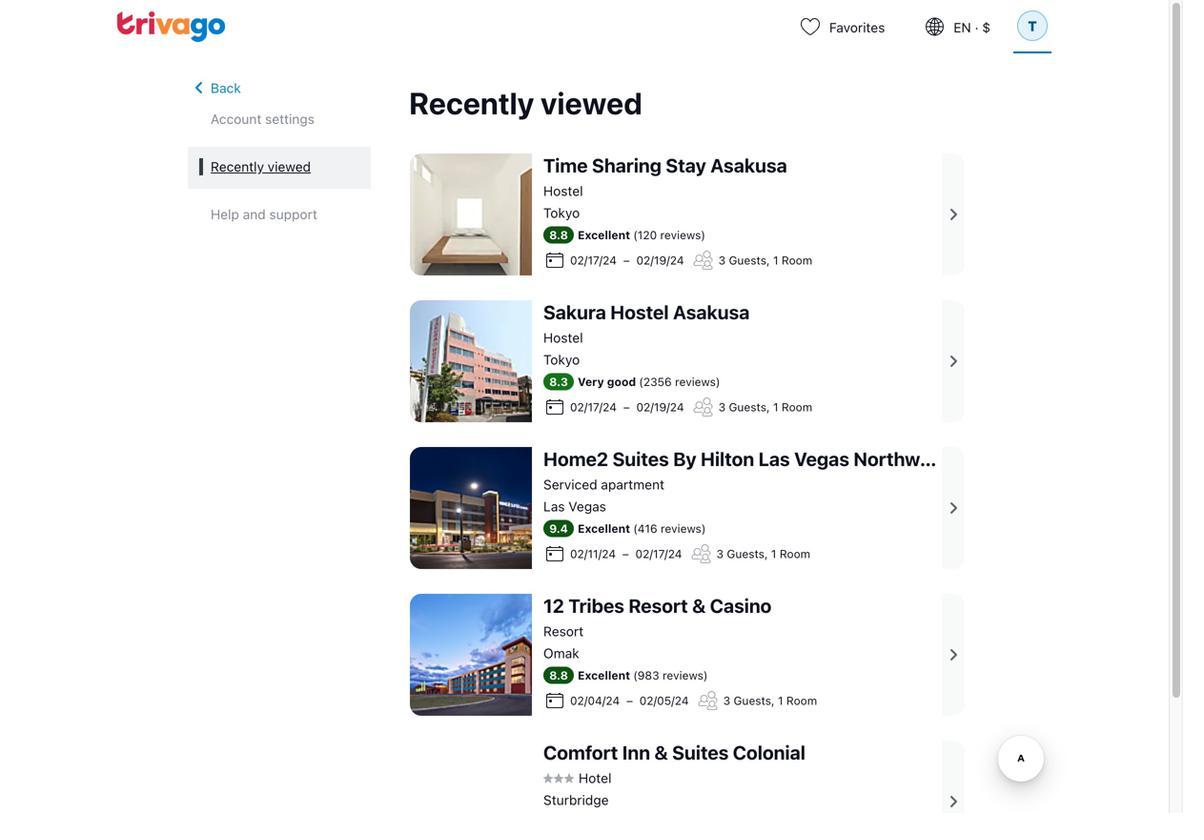 Task type: describe. For each thing, give the bounding box(es) containing it.
t
[[1028, 18, 1037, 34]]

(120
[[633, 228, 657, 242]]

2 vertical spatial 02/17/24
[[636, 547, 682, 561]]

3 for resort
[[723, 694, 730, 707]]

(416
[[633, 522, 658, 535]]

room for sakura hostel asakusa
[[782, 400, 813, 414]]

tokyo inside time sharing stay asakusa hostel tokyo
[[543, 205, 580, 221]]

room for 12 tribes resort & casino
[[787, 694, 817, 707]]

help and support link
[[188, 195, 371, 236]]

by
[[673, 448, 697, 470]]

support
[[269, 206, 317, 222]]

very
[[578, 375, 604, 389]]

1 vertical spatial las
[[543, 499, 565, 514]]

3 guests, 1 room for resort
[[723, 694, 817, 707]]

guests, for asakusa
[[729, 400, 770, 414]]

hotel
[[579, 770, 612, 786]]

apartment
[[601, 477, 665, 492]]

1 horizontal spatial recently viewed
[[409, 85, 642, 121]]

excellent (983 reviews)
[[578, 669, 708, 682]]

asakusa inside time sharing stay asakusa hostel tokyo
[[711, 154, 787, 176]]

en · $
[[954, 20, 991, 35]]

0 vertical spatial viewed
[[541, 85, 642, 121]]

account settings
[[211, 111, 315, 127]]

1 for stay
[[773, 254, 779, 267]]

stay
[[666, 154, 706, 176]]

excellent for sharing
[[578, 228, 630, 242]]

tribes
[[569, 594, 624, 617]]

1 horizontal spatial suites
[[672, 741, 729, 764]]

8.3
[[549, 375, 568, 389]]

asakusa inside the sakura hostel asakusa hostel tokyo
[[673, 301, 750, 323]]

room for time sharing stay asakusa
[[782, 254, 813, 267]]

1 for by
[[771, 547, 777, 561]]

1 vertical spatial vegas
[[569, 499, 606, 514]]

– for tribes
[[626, 694, 633, 707]]

trivago logo image
[[117, 11, 226, 42]]

(983
[[633, 669, 659, 682]]

suites inside home2 suites by hilton las vegas northwest serviced apartment las vegas
[[613, 448, 669, 470]]

3 guests, 1 room for by
[[717, 547, 811, 561]]

3 for by
[[717, 547, 724, 561]]

reviews) for by
[[661, 522, 706, 535]]

hostel inside time sharing stay asakusa hostel tokyo
[[543, 183, 583, 199]]

guests, for by
[[727, 547, 768, 561]]

02/17/24 – 02/19/24 for hostel
[[570, 400, 684, 414]]

sturbridge
[[543, 792, 609, 808]]

back
[[211, 80, 241, 96]]

12 tribes resort & casino resort omak
[[543, 594, 772, 661]]

recently viewed link
[[188, 147, 371, 189]]

guests, for stay
[[729, 254, 770, 267]]

0 horizontal spatial recently viewed
[[211, 159, 311, 174]]

– for suites
[[622, 547, 629, 561]]

casino
[[710, 594, 772, 617]]

t button
[[1014, 0, 1052, 53]]

– for hostel
[[623, 400, 630, 414]]

3 guests, 1 room for asakusa
[[719, 400, 813, 414]]

help
[[211, 206, 239, 222]]

favorites
[[830, 20, 885, 35]]

& inside 12 tribes resort & casino resort omak
[[692, 594, 706, 617]]

9.4
[[549, 522, 568, 535]]

time sharing stay asakusa hostel tokyo
[[543, 154, 787, 221]]

room for home2 suites by hilton las vegas northwest
[[780, 547, 811, 561]]

1 for asakusa
[[773, 400, 779, 414]]

en
[[954, 20, 971, 35]]

02/04/24 – 02/05/24
[[570, 694, 689, 707]]

excellent (120 reviews)
[[578, 228, 706, 242]]

reviews) for stay
[[660, 228, 706, 242]]

time
[[543, 154, 588, 176]]

– for sharing
[[623, 254, 630, 267]]



Task type: locate. For each thing, give the bounding box(es) containing it.
sharing
[[592, 154, 662, 176]]

02/11/24
[[570, 547, 616, 561]]

0 vertical spatial las
[[759, 448, 790, 470]]

02/17/24 – 02/19/24
[[570, 254, 684, 267], [570, 400, 684, 414]]

2 8.8 from the top
[[549, 669, 568, 682]]

asakusa
[[711, 154, 787, 176], [673, 301, 750, 323]]

1 vertical spatial tokyo
[[543, 352, 580, 368]]

suites up apartment
[[613, 448, 669, 470]]

02/17/24 down very
[[570, 400, 617, 414]]

8.8
[[549, 228, 568, 242], [549, 669, 568, 682]]

0 vertical spatial recently viewed
[[409, 85, 642, 121]]

0 vertical spatial 02/17/24
[[570, 254, 617, 267]]

1 vertical spatial resort
[[543, 624, 584, 639]]

2 vertical spatial excellent
[[578, 669, 630, 682]]

0 horizontal spatial las
[[543, 499, 565, 514]]

3 for asakusa
[[719, 400, 726, 414]]

2 excellent from the top
[[578, 522, 630, 535]]

favorites link
[[784, 0, 908, 53]]

– down excellent (120 reviews)
[[623, 254, 630, 267]]

resort
[[629, 594, 688, 617], [543, 624, 584, 639]]

3 excellent from the top
[[578, 669, 630, 682]]

sakura
[[543, 301, 606, 323]]

1
[[773, 254, 779, 267], [773, 400, 779, 414], [771, 547, 777, 561], [778, 694, 783, 707]]

02/19/24 for hostel
[[636, 400, 684, 414]]

good
[[607, 375, 636, 389]]

0 horizontal spatial vegas
[[569, 499, 606, 514]]

0 horizontal spatial resort
[[543, 624, 584, 639]]

reviews) right (416
[[661, 522, 706, 535]]

1 vertical spatial recently
[[211, 159, 264, 174]]

suites down 02/05/24
[[672, 741, 729, 764]]

&
[[692, 594, 706, 617], [655, 741, 668, 764]]

very good (2356 reviews)
[[578, 375, 720, 389]]

suites
[[613, 448, 669, 470], [672, 741, 729, 764]]

excellent (416 reviews)
[[578, 522, 706, 535]]

tokyo inside the sakura hostel asakusa hostel tokyo
[[543, 352, 580, 368]]

excellent up 02/04/24
[[578, 669, 630, 682]]

02/17/24 for sakura
[[570, 400, 617, 414]]

& left casino
[[692, 594, 706, 617]]

3 guests, 1 room
[[719, 254, 813, 267], [719, 400, 813, 414], [717, 547, 811, 561], [723, 694, 817, 707]]

hostel down time
[[543, 183, 583, 199]]

sakura hostel asakusa hostel tokyo
[[543, 301, 750, 368]]

(2356
[[639, 375, 672, 389]]

inn
[[622, 741, 650, 764]]

resort down the '02/11/24 – 02/17/24'
[[629, 594, 688, 617]]

1 excellent from the top
[[578, 228, 630, 242]]

02/19/24 for sharing
[[636, 254, 684, 267]]

0 vertical spatial resort
[[629, 594, 688, 617]]

home2 suites by hilton las vegas northwest serviced apartment las vegas
[[543, 448, 948, 514]]

0 horizontal spatial recently
[[211, 159, 264, 174]]

1 vertical spatial 02/17/24
[[570, 400, 617, 414]]

0 vertical spatial &
[[692, 594, 706, 617]]

0 vertical spatial vegas
[[794, 448, 849, 470]]

3 down time sharing stay asakusa hostel tokyo
[[719, 254, 726, 267]]

0 vertical spatial excellent
[[578, 228, 630, 242]]

0 vertical spatial recently
[[409, 85, 534, 121]]

account
[[211, 111, 262, 127]]

$
[[982, 20, 991, 35]]

1 horizontal spatial resort
[[629, 594, 688, 617]]

2 02/19/24 from the top
[[636, 400, 684, 414]]

02/17/24 down excellent (120 reviews)
[[570, 254, 617, 267]]

1 horizontal spatial &
[[692, 594, 706, 617]]

02/17/24 – 02/19/24 down good
[[570, 400, 684, 414]]

·
[[975, 20, 979, 35]]

3 up hilton
[[719, 400, 726, 414]]

excellent for tribes
[[578, 669, 630, 682]]

1 vertical spatial 02/17/24 – 02/19/24
[[570, 400, 684, 414]]

0 vertical spatial asakusa
[[711, 154, 787, 176]]

recently viewed up time
[[409, 85, 642, 121]]

0 horizontal spatial viewed
[[268, 159, 311, 174]]

excellent
[[578, 228, 630, 242], [578, 522, 630, 535], [578, 669, 630, 682]]

recently viewed
[[409, 85, 642, 121], [211, 159, 311, 174]]

1 02/17/24 – 02/19/24 from the top
[[570, 254, 684, 267]]

recently viewed down account settings
[[211, 159, 311, 174]]

serviced
[[543, 477, 597, 492]]

02/11/24 – 02/17/24
[[570, 547, 682, 561]]

02/17/24 – 02/19/24 down excellent (120 reviews)
[[570, 254, 684, 267]]

reviews) up 02/05/24
[[663, 669, 708, 682]]

8.8 for time
[[549, 228, 568, 242]]

8.8 down time
[[549, 228, 568, 242]]

0 vertical spatial hostel
[[543, 183, 583, 199]]

northwest
[[854, 448, 948, 470]]

reviews) for resort
[[663, 669, 708, 682]]

02/19/24
[[636, 254, 684, 267], [636, 400, 684, 414]]

02/17/24 down (416
[[636, 547, 682, 561]]

1 vertical spatial suites
[[672, 741, 729, 764]]

account settings link
[[188, 99, 371, 141]]

– down good
[[623, 400, 630, 414]]

1 horizontal spatial recently
[[409, 85, 534, 121]]

excellent left (120
[[578, 228, 630, 242]]

excellent for suites
[[578, 522, 630, 535]]

02/19/24 down (2356
[[636, 400, 684, 414]]

tokyo down time
[[543, 205, 580, 221]]

& right inn
[[655, 741, 668, 764]]

0 horizontal spatial suites
[[613, 448, 669, 470]]

viewed inside recently viewed link
[[268, 159, 311, 174]]

back button
[[188, 76, 241, 99]]

las
[[759, 448, 790, 470], [543, 499, 565, 514]]

3 up casino
[[717, 547, 724, 561]]

0 vertical spatial 02/19/24
[[636, 254, 684, 267]]

1 horizontal spatial viewed
[[541, 85, 642, 121]]

8.8 for 12
[[549, 669, 568, 682]]

02/19/24 down (120
[[636, 254, 684, 267]]

asakusa up very good (2356 reviews)
[[673, 301, 750, 323]]

3 guests, 1 room for stay
[[719, 254, 813, 267]]

comfort inn & suites colonial
[[543, 741, 806, 764]]

hilton
[[701, 448, 754, 470]]

guests, for resort
[[734, 694, 775, 707]]

02/04/24
[[570, 694, 620, 707]]

1 horizontal spatial vegas
[[794, 448, 849, 470]]

1 vertical spatial hostel
[[610, 301, 669, 323]]

– down excellent (983 reviews)
[[626, 694, 633, 707]]

1 vertical spatial recently viewed
[[211, 159, 311, 174]]

home2
[[543, 448, 608, 470]]

hostel
[[543, 183, 583, 199], [610, 301, 669, 323], [543, 330, 583, 346]]

las up 9.4
[[543, 499, 565, 514]]

1 vertical spatial 8.8
[[549, 669, 568, 682]]

excellent up 02/11/24
[[578, 522, 630, 535]]

0 vertical spatial 02/17/24 – 02/19/24
[[570, 254, 684, 267]]

viewed down account settings link at the left of page
[[268, 159, 311, 174]]

3 right 02/05/24
[[723, 694, 730, 707]]

asakusa right stay
[[711, 154, 787, 176]]

guests,
[[729, 254, 770, 267], [729, 400, 770, 414], [727, 547, 768, 561], [734, 694, 775, 707]]

02/05/24
[[639, 694, 689, 707]]

2 vertical spatial hostel
[[543, 330, 583, 346]]

omak
[[543, 645, 579, 661]]

1 02/19/24 from the top
[[636, 254, 684, 267]]

tokyo up 8.3
[[543, 352, 580, 368]]

hostel right sakura
[[610, 301, 669, 323]]

1 8.8 from the top
[[549, 228, 568, 242]]

02/17/24 for time
[[570, 254, 617, 267]]

1 vertical spatial 02/19/24
[[636, 400, 684, 414]]

1 vertical spatial excellent
[[578, 522, 630, 535]]

room
[[782, 254, 813, 267], [782, 400, 813, 414], [780, 547, 811, 561], [787, 694, 817, 707]]

02/17/24
[[570, 254, 617, 267], [570, 400, 617, 414], [636, 547, 682, 561]]

settings
[[265, 111, 315, 127]]

help and support
[[211, 206, 317, 222]]

viewed up time
[[541, 85, 642, 121]]

8.8 down "omak"
[[549, 669, 568, 682]]

0 vertical spatial 8.8
[[549, 228, 568, 242]]

las right hilton
[[759, 448, 790, 470]]

–
[[623, 254, 630, 267], [623, 400, 630, 414], [622, 547, 629, 561], [626, 694, 633, 707]]

hostel down sakura
[[543, 330, 583, 346]]

1 horizontal spatial las
[[759, 448, 790, 470]]

0 horizontal spatial &
[[655, 741, 668, 764]]

viewed
[[541, 85, 642, 121], [268, 159, 311, 174]]

1 for resort
[[778, 694, 783, 707]]

tokyo
[[543, 205, 580, 221], [543, 352, 580, 368]]

0 vertical spatial tokyo
[[543, 205, 580, 221]]

reviews) right (2356
[[675, 375, 720, 389]]

reviews)
[[660, 228, 706, 242], [675, 375, 720, 389], [661, 522, 706, 535], [663, 669, 708, 682]]

recently
[[409, 85, 534, 121], [211, 159, 264, 174]]

– down excellent (416 reviews)
[[622, 547, 629, 561]]

1 vertical spatial &
[[655, 741, 668, 764]]

and
[[243, 206, 266, 222]]

0 vertical spatial suites
[[613, 448, 669, 470]]

1 vertical spatial asakusa
[[673, 301, 750, 323]]

12
[[543, 594, 564, 617]]

comfort
[[543, 741, 618, 764]]

vegas left northwest
[[794, 448, 849, 470]]

vegas down serviced
[[569, 499, 606, 514]]

3
[[719, 254, 726, 267], [719, 400, 726, 414], [717, 547, 724, 561], [723, 694, 730, 707]]

colonial
[[733, 741, 806, 764]]

02/17/24 – 02/19/24 for sharing
[[570, 254, 684, 267]]

vegas
[[794, 448, 849, 470], [569, 499, 606, 514]]

resort up "omak"
[[543, 624, 584, 639]]

en · $ button
[[908, 0, 1014, 53]]

2 02/17/24 – 02/19/24 from the top
[[570, 400, 684, 414]]

1 tokyo from the top
[[543, 205, 580, 221]]

reviews) right (120
[[660, 228, 706, 242]]

3 for stay
[[719, 254, 726, 267]]

1 vertical spatial viewed
[[268, 159, 311, 174]]

2 tokyo from the top
[[543, 352, 580, 368]]



Task type: vqa. For each thing, say whether or not it's contained in the screenshot.


